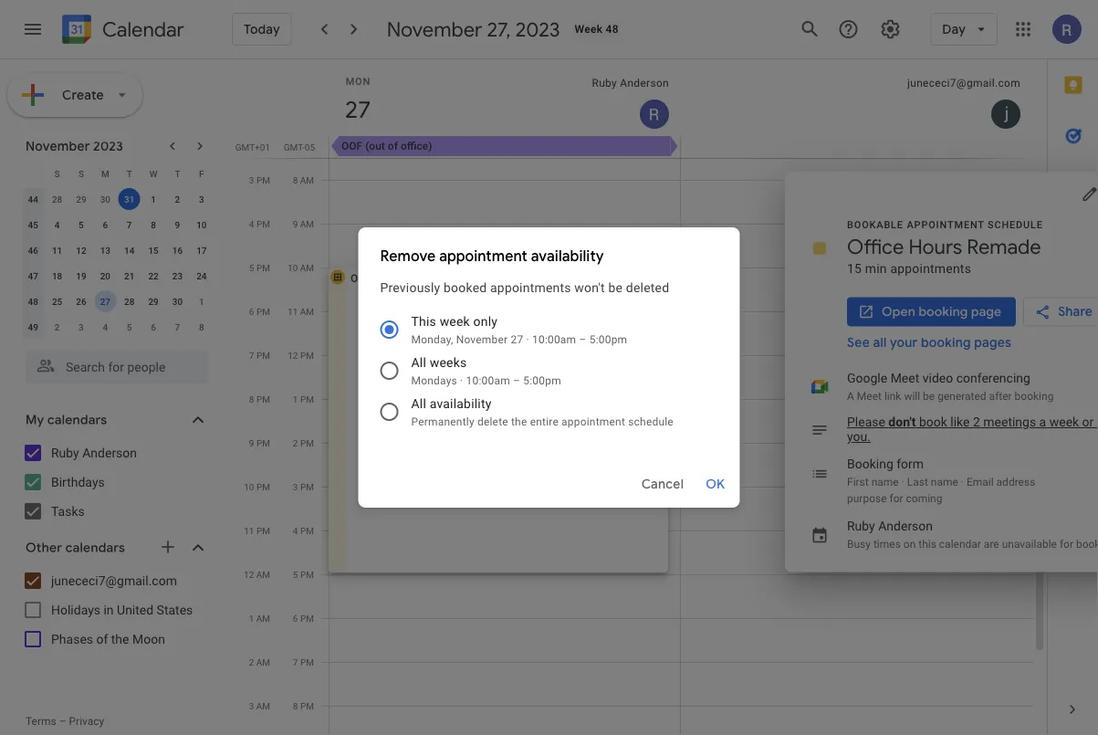 Task type: locate. For each thing, give the bounding box(es) containing it.
· inside all weeks mondays · 10:00am – 5:00pm
[[460, 374, 463, 387]]

8 right december 7 "element"
[[199, 321, 204, 332]]

10 element
[[191, 214, 213, 236]]

1 horizontal spatial office
[[847, 234, 904, 260]]

form
[[897, 457, 924, 472]]

10 up 11 am
[[288, 262, 298, 273]]

0 vertical spatial ruby
[[592, 77, 617, 89]]

am for 11 am
[[300, 306, 314, 317]]

1 vertical spatial week
[[1050, 415, 1079, 430]]

row
[[21, 161, 214, 186], [21, 186, 214, 212], [21, 212, 214, 237], [21, 237, 214, 263], [21, 263, 214, 289], [21, 289, 214, 314], [21, 314, 214, 340]]

monday,
[[411, 333, 453, 346]]

0 horizontal spatial 10:00am
[[466, 374, 510, 387]]

1 horizontal spatial availability
[[531, 247, 604, 266]]

booking form first name · last name · email address purpose for coming
[[847, 457, 1036, 505]]

1 vertical spatial 12
[[288, 350, 298, 361]]

0 vertical spatial anderson
[[620, 77, 669, 89]]

4 pm left 9 am
[[249, 218, 270, 229]]

calendar heading
[[99, 17, 184, 42]]

schedule
[[988, 219, 1044, 231], [628, 415, 674, 428]]

0 horizontal spatial 28
[[52, 194, 62, 205]]

be right won't
[[609, 280, 623, 295]]

6 left 11 am
[[249, 306, 254, 317]]

pm down 9 pm
[[257, 481, 270, 492]]

pm down 1 pm
[[300, 437, 314, 448]]

october 29 element
[[70, 188, 92, 210]]

am up 12 pm
[[300, 306, 314, 317]]

0 horizontal spatial schedule
[[628, 415, 674, 428]]

previously booked appointments won't be deleted
[[380, 280, 670, 295]]

5 pm
[[249, 262, 270, 273], [293, 569, 314, 580]]

2 inside the december 2 element
[[55, 321, 60, 332]]

48
[[606, 23, 619, 36], [28, 296, 38, 307]]

ok button
[[699, 468, 733, 500]]

27 inside cell
[[100, 296, 110, 307]]

18 element
[[46, 265, 68, 287]]

0 vertical spatial 30
[[100, 194, 110, 205]]

27 right 26 element
[[100, 296, 110, 307]]

open booking page
[[882, 304, 1002, 320]]

am down 8 am at top left
[[300, 218, 314, 229]]

1 horizontal spatial 10:00am
[[532, 333, 576, 346]]

2 vertical spatial –
[[59, 715, 66, 728]]

s
[[54, 168, 60, 179], [78, 168, 84, 179]]

pm left 11 am
[[257, 306, 270, 317]]

0 vertical spatial 15
[[148, 245, 159, 256]]

ruby anderson
[[592, 77, 669, 89], [51, 445, 137, 460]]

5 right december 4 element at the top left of the page
[[127, 321, 132, 332]]

other calendars list
[[4, 566, 226, 654]]

27
[[100, 296, 110, 307], [511, 333, 524, 346]]

terms link
[[26, 715, 56, 728]]

0 horizontal spatial –
[[59, 715, 66, 728]]

office hours remade 10am
[[351, 272, 491, 284]]

5 pm left '10 am'
[[249, 262, 270, 273]]

junececi7@gmail.com inside other calendars list
[[51, 573, 177, 588]]

0 vertical spatial 5 pm
[[249, 262, 270, 273]]

10 inside row
[[196, 219, 207, 230]]

anderson
[[620, 77, 669, 89], [82, 445, 137, 460], [879, 519, 933, 534]]

appointment
[[907, 219, 985, 231], [439, 247, 528, 266], [562, 415, 626, 428]]

3 pm down gmt+01 on the left top of the page
[[249, 174, 270, 185]]

booking down open booking page
[[921, 335, 971, 351]]

9 for 9 pm
[[249, 437, 254, 448]]

30 right october 29 element
[[100, 194, 110, 205]]

december 1 element
[[191, 290, 213, 312]]

17 element
[[191, 239, 213, 261]]

12 am
[[244, 569, 270, 580]]

1 horizontal spatial week
[[1050, 415, 1079, 430]]

1 horizontal spatial 2023
[[516, 16, 560, 42]]

2 vertical spatial 10
[[244, 481, 254, 492]]

1 vertical spatial –
[[513, 374, 521, 387]]

1 vertical spatial be
[[923, 389, 935, 402]]

2 horizontal spatial 12
[[288, 350, 298, 361]]

12 down 11 pm
[[244, 569, 254, 580]]

december 8 element
[[191, 316, 213, 338]]

0 vertical spatial of
[[388, 140, 398, 152]]

please
[[847, 415, 886, 430]]

calendar element
[[58, 11, 184, 51]]

1 horizontal spatial name
[[931, 475, 959, 488]]

5:00pm
[[590, 333, 628, 346], [523, 374, 561, 387]]

10 for 10 am
[[288, 262, 298, 273]]

6 pm left 11 am
[[249, 306, 270, 317]]

1 t from the left
[[127, 168, 132, 179]]

row group containing 44
[[21, 186, 214, 340]]

november 27, 2023
[[387, 16, 560, 42]]

week inside book like 2 meetings a week or i
[[1050, 415, 1079, 430]]

3 left december 4 element at the top left of the page
[[79, 321, 84, 332]]

1 vertical spatial ruby anderson
[[51, 445, 137, 460]]

oof
[[342, 140, 363, 152]]

2 vertical spatial booking
[[1015, 389, 1054, 402]]

8 up 15 element
[[151, 219, 156, 230]]

28 for october 28 element
[[52, 194, 62, 205]]

0 horizontal spatial 5:00pm
[[523, 374, 561, 387]]

0 horizontal spatial 10
[[196, 219, 207, 230]]

17
[[196, 245, 207, 256]]

15 left min
[[847, 261, 862, 276]]

7 inside "element"
[[175, 321, 180, 332]]

12 inside row
[[76, 245, 86, 256]]

1 vertical spatial 15
[[847, 261, 862, 276]]

ruby inside my calendars list
[[51, 445, 79, 460]]

6 row from the top
[[21, 289, 214, 314]]

the inside list
[[111, 631, 129, 646]]

4
[[249, 218, 254, 229], [55, 219, 60, 230], [103, 321, 108, 332], [293, 525, 298, 536]]

am for 2 am
[[256, 657, 270, 668]]

the left entire
[[511, 415, 527, 428]]

name up coming
[[931, 475, 959, 488]]

0 horizontal spatial name
[[872, 475, 899, 488]]

junececi7@gmail.com
[[908, 77, 1021, 89], [51, 573, 177, 588]]

1 down 12 am
[[249, 613, 254, 624]]

1 vertical spatial office
[[351, 272, 381, 284]]

1 horizontal spatial 30
[[172, 296, 183, 307]]

1 horizontal spatial the
[[511, 415, 527, 428]]

3 row from the top
[[21, 212, 214, 237]]

pm right 12 am
[[300, 569, 314, 580]]

49
[[28, 321, 38, 332]]

booking up see all your booking pages "link"
[[919, 304, 968, 320]]

27 element
[[94, 290, 116, 312]]

coming
[[906, 492, 943, 505]]

15 for 15
[[148, 245, 159, 256]]

0 horizontal spatial office
[[351, 272, 381, 284]]

ruby up birthdays
[[51, 445, 79, 460]]

2 all from the top
[[411, 396, 426, 411]]

hours for office hours remade 10am
[[384, 272, 414, 284]]

2 horizontal spatial anderson
[[879, 519, 933, 534]]

week inside this week only monday, november 27 · 10:00am – 5:00pm
[[440, 314, 470, 329]]

for right unavailable
[[1060, 537, 1074, 550]]

in
[[104, 602, 114, 617]]

1 vertical spatial november
[[26, 138, 90, 154]]

0 vertical spatial 29
[[76, 194, 86, 205]]

0 vertical spatial book
[[919, 415, 948, 430]]

11 up 12 am
[[244, 525, 254, 536]]

office for office hours remade 10am
[[351, 272, 381, 284]]

28 for 28 element
[[124, 296, 135, 307]]

2 horizontal spatial –
[[579, 333, 587, 346]]

1 horizontal spatial meet
[[891, 371, 920, 386]]

december 3 element
[[70, 316, 92, 338]]

appointment right entire
[[562, 415, 626, 428]]

1 horizontal spatial appointments
[[891, 261, 972, 276]]

1 horizontal spatial for
[[1060, 537, 1074, 550]]

11 inside row
[[52, 245, 62, 256]]

2 am
[[249, 657, 270, 668]]

t right w
[[175, 168, 180, 179]]

name down booking
[[872, 475, 899, 488]]

0 vertical spatial be
[[609, 280, 623, 295]]

book right unavailable
[[1077, 537, 1099, 550]]

0 vertical spatial booking
[[919, 304, 968, 320]]

see
[[847, 335, 870, 351]]

will
[[904, 389, 921, 402]]

4 right the '10' element
[[249, 218, 254, 229]]

27 up all weeks mondays · 10:00am – 5:00pm
[[511, 333, 524, 346]]

terms
[[26, 715, 56, 728]]

of
[[388, 140, 398, 152], [96, 631, 108, 646]]

0 vertical spatial 27
[[100, 296, 110, 307]]

29 right october 28 element
[[76, 194, 86, 205]]

1 horizontal spatial hours
[[909, 234, 963, 260]]

12 right 11 element
[[76, 245, 86, 256]]

0 horizontal spatial be
[[609, 280, 623, 295]]

0 horizontal spatial 5 pm
[[249, 262, 270, 273]]

None search field
[[0, 343, 226, 384]]

meet up will
[[891, 371, 920, 386]]

0 horizontal spatial t
[[127, 168, 132, 179]]

15 inside "november 2023" grid
[[148, 245, 159, 256]]

1 horizontal spatial s
[[78, 168, 84, 179]]

0 horizontal spatial appointment
[[439, 247, 528, 266]]

your
[[890, 335, 918, 351]]

· down weeks
[[460, 374, 463, 387]]

name
[[872, 475, 899, 488], [931, 475, 959, 488]]

the left moon
[[111, 631, 129, 646]]

1 vertical spatial 3 pm
[[293, 481, 314, 492]]

10 up 11 pm
[[244, 481, 254, 492]]

today
[[244, 21, 280, 37]]

– inside this week only monday, november 27 · 10:00am – 5:00pm
[[579, 333, 587, 346]]

5:00pm inside all weeks mondays · 10:00am – 5:00pm
[[523, 374, 561, 387]]

0 horizontal spatial 15
[[148, 245, 159, 256]]

phases
[[51, 631, 93, 646]]

10:00am up delete
[[466, 374, 510, 387]]

anderson inside ruby anderson busy times on this calendar are unavailable for book
[[879, 519, 933, 534]]

december 2 element
[[46, 316, 68, 338]]

1 all from the top
[[411, 355, 426, 370]]

5:00pm down won't
[[590, 333, 628, 346]]

column header
[[21, 161, 45, 186]]

oof (out of office) row
[[321, 136, 1047, 158]]

18
[[52, 270, 62, 281]]

0 horizontal spatial 12
[[76, 245, 86, 256]]

2023 up m
[[93, 138, 123, 154]]

1 horizontal spatial 9
[[249, 437, 254, 448]]

1 vertical spatial 30
[[172, 296, 183, 307]]

1 vertical spatial anderson
[[82, 445, 137, 460]]

1 horizontal spatial 10
[[244, 481, 254, 492]]

1 horizontal spatial be
[[923, 389, 935, 402]]

am down 9 am
[[300, 262, 314, 273]]

book inside ruby anderson busy times on this calendar are unavailable for book
[[1077, 537, 1099, 550]]

t left w
[[127, 168, 132, 179]]

1 horizontal spatial 48
[[606, 23, 619, 36]]

for
[[890, 492, 904, 505], [1060, 537, 1074, 550]]

1 vertical spatial appointments
[[490, 280, 571, 295]]

open
[[882, 304, 916, 320]]

1 vertical spatial booking
[[921, 335, 971, 351]]

0 horizontal spatial anderson
[[82, 445, 137, 460]]

all down mondays
[[411, 396, 426, 411]]

0 horizontal spatial of
[[96, 631, 108, 646]]

12 for 12 am
[[244, 569, 254, 580]]

1 vertical spatial 4 pm
[[293, 525, 314, 536]]

november for november 2023
[[26, 138, 90, 154]]

1 vertical spatial of
[[96, 631, 108, 646]]

appointments inside the remove appointment availability dialog
[[490, 280, 571, 295]]

0 vertical spatial for
[[890, 492, 904, 505]]

availability inside all availability permanently delete the entire appointment schedule
[[430, 396, 492, 411]]

ruby anderson up birthdays
[[51, 445, 137, 460]]

phases of the moon
[[51, 631, 165, 646]]

ruby down week 48
[[592, 77, 617, 89]]

1 horizontal spatial ruby
[[592, 77, 617, 89]]

hours down bookable appointment schedule
[[909, 234, 963, 260]]

1 vertical spatial availability
[[430, 396, 492, 411]]

all inside all availability permanently delete the entire appointment schedule
[[411, 396, 426, 411]]

column header inside "november 2023" grid
[[21, 161, 45, 186]]

48 right week
[[606, 23, 619, 36]]

31 cell
[[117, 186, 141, 212]]

hours inside grid
[[384, 272, 414, 284]]

row containing 45
[[21, 212, 214, 237]]

w
[[149, 168, 157, 179]]

23 element
[[167, 265, 189, 287]]

1 horizontal spatial 3 pm
[[293, 481, 314, 492]]

2 horizontal spatial 11
[[288, 306, 298, 317]]

am for 9 am
[[300, 218, 314, 229]]

21 element
[[118, 265, 140, 287]]

appointments for booked
[[490, 280, 571, 295]]

pm left 1 pm
[[257, 394, 270, 405]]

0 vertical spatial 5:00pm
[[590, 333, 628, 346]]

calendars for my calendars
[[47, 412, 107, 428]]

30 for october 30 element
[[100, 194, 110, 205]]

see all your booking pages
[[847, 335, 1012, 351]]

9 for 9
[[175, 219, 180, 230]]

1 horizontal spatial 12
[[244, 569, 254, 580]]

be right will
[[923, 389, 935, 402]]

row containing s
[[21, 161, 214, 186]]

of inside other calendars list
[[96, 631, 108, 646]]

december 4 element
[[94, 316, 116, 338]]

1 vertical spatial book
[[1077, 537, 1099, 550]]

2 vertical spatial november
[[456, 333, 508, 346]]

remade for office hours remade 10am
[[417, 272, 457, 284]]

main drawer image
[[22, 18, 44, 40]]

all
[[411, 355, 426, 370], [411, 396, 426, 411]]

option group containing this week only
[[377, 311, 718, 453]]

11 pm
[[244, 525, 270, 536]]

row group
[[21, 186, 214, 340]]

appointment up office hours remade at right top
[[907, 219, 985, 231]]

8 pm
[[249, 394, 270, 405], [293, 700, 314, 711]]

8
[[293, 174, 298, 185], [151, 219, 156, 230], [199, 321, 204, 332], [249, 394, 254, 405], [293, 700, 298, 711]]

0 horizontal spatial 2023
[[93, 138, 123, 154]]

9 up the 10 pm
[[249, 437, 254, 448]]

row containing 48
[[21, 289, 214, 314]]

3 pm down 2 pm
[[293, 481, 314, 492]]

pages
[[975, 335, 1012, 351]]

row containing 49
[[21, 314, 214, 340]]

45
[[28, 219, 38, 230]]

1 horizontal spatial book
[[1077, 537, 1099, 550]]

other calendars button
[[4, 533, 226, 562]]

1 vertical spatial appointment
[[439, 247, 528, 266]]

calendars
[[47, 412, 107, 428], [65, 540, 125, 556]]

0 vertical spatial hours
[[909, 234, 963, 260]]

1 vertical spatial the
[[111, 631, 129, 646]]

s left m
[[78, 168, 84, 179]]

schedule up office hours remade heading
[[988, 219, 1044, 231]]

·
[[526, 333, 529, 346], [460, 374, 463, 387], [902, 475, 905, 488], [961, 475, 964, 488]]

2 row from the top
[[21, 186, 214, 212]]

0 horizontal spatial remade
[[417, 272, 457, 284]]

pm down the 10 pm
[[257, 525, 270, 536]]

meetings
[[984, 415, 1037, 430]]

office down remove
[[351, 272, 381, 284]]

0 horizontal spatial s
[[54, 168, 60, 179]]

am up 1 am
[[256, 569, 270, 580]]

28
[[52, 194, 62, 205], [124, 296, 135, 307]]

4 pm right 11 pm
[[293, 525, 314, 536]]

1 horizontal spatial junececi7@gmail.com
[[908, 77, 1021, 89]]

48 left the 25
[[28, 296, 38, 307]]

16
[[172, 245, 183, 256]]

1 horizontal spatial 29
[[148, 296, 159, 307]]

15 element
[[143, 239, 164, 261]]

appointments down 'remove appointment availability' heading
[[490, 280, 571, 295]]

27,
[[487, 16, 511, 42]]

7 left 12 pm
[[249, 350, 254, 361]]

this
[[411, 314, 436, 329]]

12 element
[[70, 239, 92, 261]]

a
[[1040, 415, 1047, 430]]

2 for 2 pm
[[293, 437, 298, 448]]

28 element
[[118, 290, 140, 312]]

9 inside "november 2023" grid
[[175, 219, 180, 230]]

1 horizontal spatial schedule
[[988, 219, 1044, 231]]

grid
[[234, 59, 1047, 735]]

3 am
[[249, 700, 270, 711]]

7 pm left 12 pm
[[249, 350, 270, 361]]

7 down 31 cell
[[127, 219, 132, 230]]

2 down 1 am
[[249, 657, 254, 668]]

10 pm
[[244, 481, 270, 492]]

47
[[28, 270, 38, 281]]

don't
[[889, 415, 916, 430]]

share
[[1058, 304, 1093, 320]]

november
[[387, 16, 482, 42], [26, 138, 90, 154], [456, 333, 508, 346]]

remove appointment availability heading
[[380, 246, 718, 268]]

16 element
[[167, 239, 189, 261]]

2 vertical spatial 12
[[244, 569, 254, 580]]

1 vertical spatial 48
[[28, 296, 38, 307]]

3 pm
[[249, 174, 270, 185], [293, 481, 314, 492]]

· up all weeks mondays · 10:00am – 5:00pm
[[526, 333, 529, 346]]

anderson up oof (out of office) row
[[620, 77, 669, 89]]

1 row from the top
[[21, 161, 214, 186]]

0 vertical spatial 10:00am
[[532, 333, 576, 346]]

delete
[[478, 415, 508, 428]]

2023 right 27, in the top of the page
[[516, 16, 560, 42]]

1 vertical spatial remade
[[417, 272, 457, 284]]

11 for 11
[[52, 245, 62, 256]]

calendars for other calendars
[[65, 540, 125, 556]]

1 vertical spatial 27
[[511, 333, 524, 346]]

1 vertical spatial ruby
[[51, 445, 79, 460]]

for inside booking form first name · last name · email address purpose for coming
[[890, 492, 904, 505]]

video
[[923, 371, 954, 386]]

am up 2 am
[[256, 613, 270, 624]]

9 up '10 am'
[[293, 218, 298, 229]]

ruby anderson down week 48
[[592, 77, 669, 89]]

am for 1 am
[[256, 613, 270, 624]]

all inside all weeks mondays · 10:00am – 5:00pm
[[411, 355, 426, 370]]

1 horizontal spatial of
[[388, 140, 398, 152]]

9 left the '10' element
[[175, 219, 180, 230]]

2 left december 3 element
[[55, 321, 60, 332]]

meet down 'google'
[[857, 389, 882, 402]]

2 for 2 am
[[249, 657, 254, 668]]

link
[[885, 389, 902, 402]]

7 pm right 2 am
[[293, 657, 314, 668]]

1 for december 1 element
[[199, 296, 204, 307]]

27 inside this week only monday, november 27 · 10:00am – 5:00pm
[[511, 333, 524, 346]]

27 cell
[[93, 289, 117, 314]]

october 30 element
[[94, 188, 116, 210]]

13 element
[[94, 239, 116, 261]]

booking up "a"
[[1015, 389, 1054, 402]]

appointment inside heading
[[439, 247, 528, 266]]

address
[[997, 475, 1036, 488]]

5 row from the top
[[21, 263, 214, 289]]

11 element
[[46, 239, 68, 261]]

november inside this week only monday, november 27 · 10:00am – 5:00pm
[[456, 333, 508, 346]]

12 for 12 pm
[[288, 350, 298, 361]]

0 horizontal spatial 9
[[175, 219, 180, 230]]

29 right 28 element
[[148, 296, 159, 307]]

1 horizontal spatial anderson
[[620, 77, 669, 89]]

2 vertical spatial ruby
[[847, 519, 875, 534]]

1 vertical spatial 10
[[288, 262, 298, 273]]

all for all weeks
[[411, 355, 426, 370]]

4 row from the top
[[21, 237, 214, 263]]

availability up won't
[[531, 247, 604, 266]]

10 up 17
[[196, 219, 207, 230]]

ruby anderson column header
[[330, 59, 681, 136]]

0 horizontal spatial book
[[919, 415, 948, 430]]

booked
[[444, 280, 487, 295]]

1 inside december 1 element
[[199, 296, 204, 307]]

google meet video conferencing a meet link will be generated after booking
[[847, 371, 1054, 402]]

0 vertical spatial appointment
[[907, 219, 985, 231]]

calendar
[[102, 17, 184, 42]]

oof (out of office) button
[[329, 136, 681, 156]]

2 t from the left
[[175, 168, 180, 179]]

7 row from the top
[[21, 314, 214, 340]]

december 6 element
[[143, 316, 164, 338]]

for left coming
[[890, 492, 904, 505]]

bookable appointment schedule
[[847, 219, 1044, 231]]

1 s from the left
[[54, 168, 60, 179]]

schedule inside all availability permanently delete the entire appointment schedule
[[628, 415, 674, 428]]

10:00am inside all weeks mondays · 10:00am – 5:00pm
[[466, 374, 510, 387]]

– up all availability permanently delete the entire appointment schedule
[[513, 374, 521, 387]]

of right (out on the top of the page
[[388, 140, 398, 152]]

3 down gmt+01 on the left top of the page
[[249, 174, 254, 185]]

12 for 12
[[76, 245, 86, 256]]

option group
[[377, 311, 718, 453]]

0 vertical spatial 12
[[76, 245, 86, 256]]

0 vertical spatial 7 pm
[[249, 350, 270, 361]]

ruby inside ruby anderson busy times on this calendar are unavailable for book
[[847, 519, 875, 534]]

ruby anderson inside column header
[[592, 77, 669, 89]]

tab list
[[1048, 59, 1099, 684]]

pm down 2 pm
[[300, 481, 314, 492]]



Task type: describe. For each thing, give the bounding box(es) containing it.
all weeks mondays · 10:00am – 5:00pm
[[411, 355, 561, 387]]

0 horizontal spatial 4 pm
[[249, 218, 270, 229]]

7 right 2 am
[[293, 657, 298, 668]]

6 right december 5 element
[[151, 321, 156, 332]]

4 right 11 pm
[[293, 525, 298, 536]]

1 vertical spatial 5 pm
[[293, 569, 314, 580]]

my calendars list
[[4, 438, 226, 526]]

2 pm
[[293, 437, 314, 448]]

6 up 13 'element'
[[103, 219, 108, 230]]

december 5 element
[[118, 316, 140, 338]]

previously
[[380, 280, 440, 295]]

row containing 46
[[21, 237, 214, 263]]

29 element
[[143, 290, 164, 312]]

privacy
[[69, 715, 104, 728]]

3 down 2 am
[[249, 700, 254, 711]]

20 element
[[94, 265, 116, 287]]

5 left '10 am'
[[249, 262, 254, 273]]

appointment for bookable
[[907, 219, 985, 231]]

like
[[951, 415, 970, 430]]

row containing 44
[[21, 186, 214, 212]]

10:00am inside this week only monday, november 27 · 10:00am – 5:00pm
[[532, 333, 576, 346]]

grid containing ruby anderson
[[234, 59, 1047, 735]]

hours for office hours remade
[[909, 234, 963, 260]]

united
[[117, 602, 154, 617]]

1 name from the left
[[872, 475, 899, 488]]

november 2023
[[26, 138, 123, 154]]

states
[[157, 602, 193, 617]]

generated
[[938, 389, 987, 402]]

0 horizontal spatial 8 pm
[[249, 394, 270, 405]]

1 for 1 am
[[249, 613, 254, 624]]

1 horizontal spatial 7 pm
[[293, 657, 314, 668]]

anderson inside column header
[[620, 77, 669, 89]]

8 down gmt-
[[293, 174, 298, 185]]

my
[[26, 412, 44, 428]]

weeks
[[430, 355, 467, 370]]

a
[[847, 389, 855, 402]]

· inside this week only monday, november 27 · 10:00am – 5:00pm
[[526, 333, 529, 346]]

other calendars
[[26, 540, 125, 556]]

5 right 12 am
[[293, 569, 298, 580]]

oof (out of office)
[[342, 140, 432, 152]]

december 7 element
[[167, 316, 189, 338]]

5 up 12 element
[[79, 219, 84, 230]]

48 inside "november 2023" grid
[[28, 296, 38, 307]]

cancel
[[642, 476, 684, 492]]

pm left 12 pm
[[257, 350, 270, 361]]

0 vertical spatial schedule
[[988, 219, 1044, 231]]

pm left 2 pm
[[257, 437, 270, 448]]

21
[[124, 270, 135, 281]]

ok
[[706, 476, 725, 492]]

mondays
[[411, 374, 457, 387]]

appointment inside all availability permanently delete the entire appointment schedule
[[562, 415, 626, 428]]

min
[[865, 261, 887, 276]]

· left last at the bottom of page
[[902, 475, 905, 488]]

2 name from the left
[[931, 475, 959, 488]]

pm right 2 am
[[300, 657, 314, 668]]

holidays in united states
[[51, 602, 193, 617]]

see all your booking pages link
[[847, 335, 1012, 351]]

pm right 1 am
[[300, 613, 314, 624]]

8 up 9 pm
[[249, 394, 254, 405]]

this
[[919, 537, 937, 550]]

30 for 30 element
[[172, 296, 183, 307]]

8 am
[[293, 174, 314, 185]]

15 min appointments
[[847, 261, 972, 276]]

booking
[[847, 457, 894, 472]]

book like 2 meetings a week or i
[[847, 415, 1099, 444]]

pm right 3 am
[[300, 700, 314, 711]]

am for 12 am
[[256, 569, 270, 580]]

11 for 11 pm
[[244, 525, 254, 536]]

22 element
[[143, 265, 164, 287]]

this week only monday, november 27 · 10:00am – 5:00pm
[[411, 314, 628, 346]]

remove appointment availability dialog
[[358, 227, 740, 508]]

10 for 10
[[196, 219, 207, 230]]

ruby anderson busy times on this calendar are unavailable for book
[[847, 519, 1099, 550]]

4 right "45"
[[55, 219, 60, 230]]

office hours remade heading
[[847, 234, 1041, 260]]

1 horizontal spatial 8 pm
[[293, 700, 314, 711]]

my calendars
[[26, 412, 107, 428]]

10 am
[[288, 262, 314, 273]]

15 for 15 min appointments
[[847, 261, 862, 276]]

3 right the 10 pm
[[293, 481, 298, 492]]

9 for 9 am
[[293, 218, 298, 229]]

booking inside google meet video conferencing a meet link will be generated after booking
[[1015, 389, 1054, 402]]

row containing 47
[[21, 263, 214, 289]]

20
[[100, 270, 110, 281]]

0 horizontal spatial 6 pm
[[249, 306, 270, 317]]

all
[[873, 335, 887, 351]]

or
[[1083, 415, 1094, 430]]

1 for 1 pm
[[293, 394, 298, 405]]

6 right 1 am
[[293, 613, 298, 624]]

office hours remade
[[847, 234, 1041, 260]]

am for 10 am
[[300, 262, 314, 273]]

(out
[[365, 140, 385, 152]]

0 horizontal spatial 7 pm
[[249, 350, 270, 361]]

3 down f
[[199, 194, 204, 205]]

moon
[[132, 631, 165, 646]]

pm up 2 pm
[[300, 394, 314, 405]]

2 s from the left
[[78, 168, 84, 179]]

8 right 3 am
[[293, 700, 298, 711]]

all for all availability
[[411, 396, 426, 411]]

be inside google meet video conferencing a meet link will be generated after booking
[[923, 389, 935, 402]]

19
[[76, 270, 86, 281]]

0 horizontal spatial 3 pm
[[249, 174, 270, 185]]

november 2023 grid
[[17, 161, 214, 340]]

1 right 31 cell
[[151, 194, 156, 205]]

5:00pm inside this week only monday, november 27 · 10:00am – 5:00pm
[[590, 333, 628, 346]]

am for 8 am
[[300, 174, 314, 185]]

1 vertical spatial 2023
[[93, 138, 123, 154]]

for inside ruby anderson busy times on this calendar are unavailable for book
[[1060, 537, 1074, 550]]

f
[[199, 168, 204, 179]]

anderson inside my calendars list
[[82, 445, 137, 460]]

pm right 11 pm
[[300, 525, 314, 536]]

9 pm
[[249, 437, 270, 448]]

november for november 27, 2023
[[387, 16, 482, 42]]

05
[[305, 142, 315, 152]]

24
[[196, 270, 207, 281]]

2 for the december 2 element
[[55, 321, 60, 332]]

46
[[28, 245, 38, 256]]

october 28 element
[[46, 188, 68, 210]]

holidays
[[51, 602, 100, 617]]

2 inside book like 2 meetings a week or i
[[973, 415, 981, 430]]

25 element
[[46, 290, 68, 312]]

week 48
[[575, 23, 619, 36]]

29 for 29 element
[[148, 296, 159, 307]]

am for 3 am
[[256, 700, 270, 711]]

m
[[101, 168, 109, 179]]

deleted
[[626, 280, 670, 295]]

24 element
[[191, 265, 213, 287]]

4 left december 5 element
[[103, 321, 108, 332]]

birthdays
[[51, 474, 105, 489]]

· left email
[[961, 475, 964, 488]]

the inside all availability permanently delete the entire appointment schedule
[[511, 415, 527, 428]]

october 31, today element
[[118, 188, 140, 210]]

30 element
[[167, 290, 189, 312]]

of inside button
[[388, 140, 398, 152]]

pm up 1 pm
[[300, 350, 314, 361]]

unavailable
[[1002, 537, 1057, 550]]

1 pm
[[293, 394, 314, 405]]

terms – privacy
[[26, 715, 104, 728]]

1 vertical spatial 6 pm
[[293, 613, 314, 624]]

i
[[1097, 415, 1099, 430]]

last
[[907, 475, 929, 488]]

bookable
[[847, 219, 904, 231]]

won't
[[575, 280, 605, 295]]

1 horizontal spatial 4 pm
[[293, 525, 314, 536]]

after
[[989, 389, 1012, 402]]

pm left '10 am'
[[257, 262, 270, 273]]

– inside all weeks mondays · 10:00am – 5:00pm
[[513, 374, 521, 387]]

only
[[474, 314, 498, 329]]

google
[[847, 371, 888, 386]]

gmt+01
[[235, 142, 270, 152]]

12 pm
[[288, 350, 314, 361]]

26 element
[[70, 290, 92, 312]]

ruby anderson inside my calendars list
[[51, 445, 137, 460]]

office for office hours remade
[[847, 234, 904, 260]]

2 right 31 cell
[[175, 194, 180, 205]]

remade for office hours remade
[[967, 234, 1041, 260]]

ruby inside column header
[[592, 77, 617, 89]]

11 for 11 am
[[288, 306, 298, 317]]

14 element
[[118, 239, 140, 261]]

book inside book like 2 meetings a week or i
[[919, 415, 948, 430]]

29 for october 29 element
[[76, 194, 86, 205]]

gmt-
[[284, 142, 305, 152]]

row group inside "november 2023" grid
[[21, 186, 214, 340]]

19 element
[[70, 265, 92, 287]]

10am
[[463, 272, 491, 284]]

be inside the remove appointment availability dialog
[[609, 280, 623, 295]]

22
[[148, 270, 159, 281]]

first
[[847, 475, 869, 488]]

calendar
[[939, 537, 982, 550]]

0 vertical spatial junececi7@gmail.com
[[908, 77, 1021, 89]]

remove appointment availability
[[380, 247, 604, 266]]

page
[[971, 304, 1002, 320]]

week
[[575, 23, 603, 36]]

purpose
[[847, 492, 887, 505]]

0 vertical spatial 48
[[606, 23, 619, 36]]

appointments for min
[[891, 261, 972, 276]]

email
[[967, 475, 994, 488]]

26
[[76, 296, 86, 307]]

9 am
[[293, 218, 314, 229]]

remove
[[380, 247, 436, 266]]

pm left 9 am
[[257, 218, 270, 229]]

availability inside heading
[[531, 247, 604, 266]]

10 for 10 pm
[[244, 481, 254, 492]]

appointment for remove
[[439, 247, 528, 266]]

option group inside the remove appointment availability dialog
[[377, 311, 718, 453]]

times
[[874, 537, 901, 550]]

pm down gmt+01 on the left top of the page
[[257, 174, 270, 185]]

1 vertical spatial meet
[[857, 389, 882, 402]]



Task type: vqa. For each thing, say whether or not it's contained in the screenshot.


